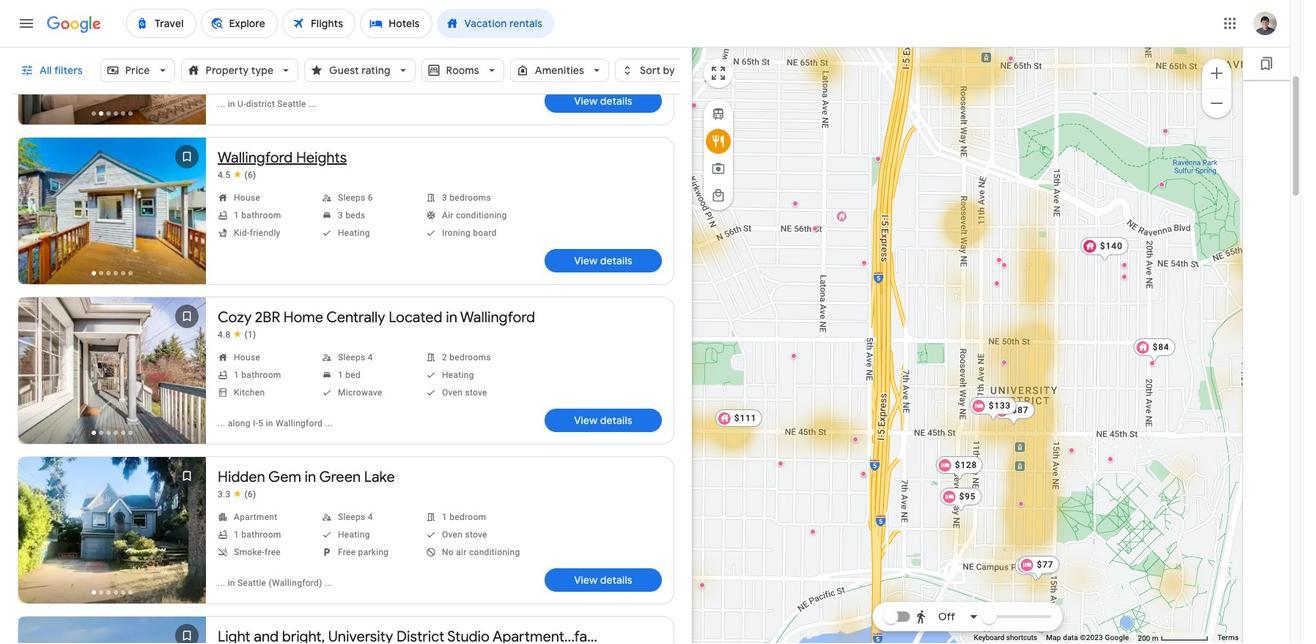 Task type: vqa. For each thing, say whether or not it's contained in the screenshot.
1
no



Task type: locate. For each thing, give the bounding box(es) containing it.
4 view details from the top
[[574, 574, 633, 587]]

0 vertical spatial next image
[[169, 356, 205, 392]]

back image
[[20, 516, 55, 551]]

2 (6) from the top
[[245, 490, 256, 500]]

sort by button
[[615, 53, 700, 88]]

view details button for 3.3
[[545, 569, 662, 592]]

details
[[600, 95, 633, 108], [600, 254, 633, 268], [600, 414, 633, 428], [600, 574, 633, 587]]

view details link
[[545, 89, 662, 113], [545, 249, 662, 273], [545, 409, 662, 433], [545, 569, 662, 592]]

3 details from the top
[[600, 414, 633, 428]]

$77 link
[[1018, 557, 1060, 581]]

1 details from the top
[[600, 95, 633, 108]]

$87
[[1012, 406, 1029, 416]]

(6) inside the 4.5 out of 5 stars from 6 reviews image
[[245, 170, 256, 180]]

apartment in university district- micro studio image
[[1150, 361, 1156, 367]]

1 view from the top
[[574, 95, 598, 108]]

0 vertical spatial back image
[[20, 197, 55, 232]]

quintessential seattle apartment - close to everything! image
[[1069, 448, 1075, 454]]

save wallingford heights to collection image
[[169, 139, 205, 175]]

view details button
[[545, 89, 662, 113], [545, 249, 662, 273], [545, 409, 662, 433], [545, 569, 662, 592]]

$128 link
[[936, 457, 984, 482]]

next image
[[169, 356, 205, 392], [169, 516, 205, 551]]

newly remodeled modern space w/ speed internet! image
[[861, 471, 867, 477]]

micro studio apartment in university district seattle image
[[1108, 457, 1114, 463]]

0 vertical spatial (6)
[[245, 170, 256, 180]]

photos list
[[18, 0, 206, 137], [18, 138, 206, 297], [18, 298, 206, 457], [18, 458, 206, 617], [18, 617, 206, 644]]

keyboard shortcuts
[[974, 634, 1038, 642]]

1 vertical spatial next image
[[169, 197, 205, 232]]

zrv5 - well appointed roosevelt studio-space needle image
[[1008, 56, 1014, 62]]

3 view details from the top
[[574, 414, 633, 428]]

1 horizontal spatial next image
[[645, 53, 680, 88]]

next image down the save hidden gem in green lake to collection image in the bottom of the page
[[169, 516, 205, 551]]

(6) for 4.5
[[245, 170, 256, 180]]

1 photo 1 image from the top
[[18, 138, 206, 285]]

map region
[[513, 0, 1264, 644]]

3 photos list from the top
[[18, 298, 206, 457]]

(6) right 3.3
[[245, 490, 256, 500]]

price button
[[100, 53, 175, 88]]

quintessential seattle apartment - close to everything! image
[[1019, 502, 1024, 507]]

summer in seattle - 4-bedroom family home with free off-street parking! image
[[810, 529, 816, 535]]

amenities
[[535, 64, 584, 77]]

save cozy 2br home centrally located in wallingford to collection image
[[169, 299, 205, 334]]

$93 link
[[1015, 558, 1057, 583]]

back image
[[20, 197, 55, 232], [20, 356, 55, 392]]

rooftop patio with waterview, private garden  grill 3br 3ba- modern cityscape image
[[853, 437, 859, 443]]

view details for 4.5
[[574, 254, 633, 268]]

2 view from the top
[[574, 254, 598, 268]]

chic seattle vacation rental ~ 5 mi to downtown! image
[[994, 281, 1000, 287]]

view details button for 4.8
[[545, 409, 662, 433]]

3 view details link from the top
[[545, 409, 662, 433]]

back image for 4.8
[[20, 356, 55, 392]]

new modern one bedroom unit in wallingford image
[[791, 353, 797, 359]]

4 photo 1 image from the top
[[18, 617, 206, 644]]

view for 3.3
[[574, 574, 598, 587]]

2 back image from the top
[[20, 356, 55, 392]]

$140 link
[[1077, 235, 1133, 265]]

$111
[[735, 414, 757, 424]]

price
[[125, 64, 150, 77]]

$128
[[955, 460, 978, 471]]

1 next image from the top
[[169, 356, 205, 392]]

4 view details button from the top
[[545, 569, 662, 592]]

2 details from the top
[[600, 254, 633, 268]]

view details link for 3.3
[[545, 569, 662, 592]]

3.3 out of 5 stars from 6 reviews image
[[218, 489, 256, 501]]

rooms
[[446, 64, 479, 77]]

2 photo 1 image from the top
[[18, 298, 206, 444]]

4 view details link from the top
[[545, 569, 662, 592]]

google
[[1105, 634, 1129, 642]]

map
[[1047, 634, 1062, 642]]

Check-in text field
[[328, 12, 416, 46]]

filters
[[54, 64, 83, 77]]

4.8
[[218, 330, 231, 340]]

1 vertical spatial next image
[[169, 516, 205, 551]]

uw charming blue home |ws 97| 4 ac |children hops. image
[[1002, 263, 1008, 268]]

4 details from the top
[[600, 574, 633, 587]]

3 view from the top
[[574, 414, 598, 428]]

all filters button
[[12, 53, 94, 88]]

main menu image
[[18, 15, 35, 32]]

4 view from the top
[[574, 574, 598, 587]]

1 (6) from the top
[[245, 170, 256, 180]]

$111 link
[[716, 410, 763, 428]]

details for 4.8
[[600, 414, 633, 428]]

cozy 2br home centrally located in wallingford image
[[862, 260, 867, 266]]

next image inside the filters form
[[645, 53, 680, 88]]

photos list for 4.8
[[18, 298, 206, 457]]

3 photo 1 image from the top
[[18, 458, 206, 604]]

(6)
[[245, 170, 256, 180], [245, 490, 256, 500]]

photo 1 image
[[18, 138, 206, 285], [18, 298, 206, 444], [18, 458, 206, 604], [18, 617, 206, 644]]

university motel suites image
[[1002, 360, 1008, 366]]

2 view details link from the top
[[545, 249, 662, 273]]

view for 4.5
[[574, 254, 598, 268]]

forest apartment - free parking - fast wifi - ac image
[[1163, 128, 1169, 134]]

huge home a block from green lake image
[[691, 103, 697, 109]]

200 m button
[[1134, 634, 1214, 644]]

next image
[[645, 53, 680, 88], [169, 197, 205, 232]]

photo 1 image for 3.3
[[18, 458, 206, 604]]

4 photos list from the top
[[18, 458, 206, 617]]

property type
[[206, 64, 274, 77]]

spacious greenlake home minutes to uw image
[[840, 215, 845, 221]]

(6) right 4.5
[[245, 170, 256, 180]]

view details
[[574, 95, 633, 108], [574, 254, 633, 268], [574, 414, 633, 428], [574, 574, 633, 587]]

$133
[[989, 401, 1011, 411]]

type
[[251, 64, 274, 77]]

view
[[574, 95, 598, 108], [574, 254, 598, 268], [574, 414, 598, 428], [574, 574, 598, 587]]

(6) inside 3.3 out of 5 stars from 6 reviews image
[[245, 490, 256, 500]]

off
[[939, 611, 955, 624]]

by
[[663, 64, 675, 77]]

2 next image from the top
[[169, 516, 205, 551]]

next image down save cozy 2br home centrally located in wallingford to collection image
[[169, 356, 205, 392]]

2 view details button from the top
[[545, 249, 662, 273]]

2 photos list from the top
[[18, 138, 206, 297]]

hidden gem in green lake image
[[838, 213, 844, 219]]

all filters
[[40, 64, 83, 77]]

view larger map image
[[710, 65, 727, 82]]

$95 link
[[940, 488, 982, 513]]

1 vertical spatial back image
[[20, 356, 55, 392]]

cozy home w/ outdoor patio & high speed internet! image
[[862, 471, 867, 477]]

0 vertical spatial next image
[[645, 53, 680, 88]]

property
[[206, 64, 249, 77]]

view details link for 4.8
[[545, 409, 662, 433]]

4.8 out of 5 stars from 1 reviews image
[[218, 329, 256, 341]]

next image for 3.3
[[169, 516, 205, 551]]

1 vertical spatial (6)
[[245, 490, 256, 500]]

2 view details from the top
[[574, 254, 633, 268]]

$140
[[1100, 239, 1126, 252]]

wallingford heights image
[[839, 213, 845, 219]]

1 back image from the top
[[20, 197, 55, 232]]

3 view details button from the top
[[545, 409, 662, 433]]

photo 1 image for 4.8
[[18, 298, 206, 444]]

view details for 3.3
[[574, 574, 633, 587]]

$87 link
[[993, 402, 1035, 427]]



Task type: describe. For each thing, give the bounding box(es) containing it.
$77
[[1037, 560, 1054, 570]]

guest
[[329, 64, 359, 77]]

(6) for 3.3
[[245, 490, 256, 500]]

all
[[40, 64, 52, 77]]

next image for 4.8
[[169, 356, 205, 392]]

terms
[[1218, 634, 1239, 642]]

1 view details from the top
[[574, 95, 633, 108]]

filters form
[[12, 1, 700, 103]]

view details button for 4.5
[[545, 249, 662, 273]]

light and bright, university district studio apartment...fantastic location! image
[[997, 257, 1002, 263]]

zrv3 - modern roosevelt urban studio - rainier views image
[[1008, 56, 1014, 62]]

photos list for 4.5
[[18, 138, 206, 297]]

m
[[1152, 635, 1159, 643]]

$95
[[960, 492, 976, 502]]

property type button
[[181, 53, 299, 88]]

zoom in map image
[[1208, 64, 1226, 82]]

view details link for 4.5
[[545, 249, 662, 273]]

view for 4.8
[[574, 414, 598, 428]]

back image for 4.5
[[20, 197, 55, 232]]

4.5
[[218, 170, 231, 180]]

modern and artsy 2 bed, 1 bath green lake/wallingford private retreat image
[[812, 226, 818, 232]]

✨ smart & modern studio in the heart of wallingford ✨ image
[[700, 583, 705, 589]]

guest rating
[[329, 64, 391, 77]]

$133 link
[[970, 397, 1017, 422]]

©2023
[[1081, 634, 1104, 642]]

200 m
[[1138, 635, 1161, 643]]

welcome to ravennity! very close to light rail image
[[876, 156, 881, 162]]

rating
[[362, 64, 391, 77]]

keyboard shortcuts button
[[974, 634, 1038, 644]]

new stylish private master suite in wallingford image
[[778, 461, 784, 467]]

Check-out text field
[[471, 12, 560, 46]]

$84
[[1153, 342, 1170, 353]]

zoom out map image
[[1208, 94, 1226, 112]]

amenities button
[[510, 53, 609, 88]]

sort
[[640, 64, 661, 77]]

(1)
[[245, 330, 256, 340]]

shortcuts
[[1007, 634, 1038, 642]]

ravenna farm house image
[[1122, 263, 1128, 268]]

guest rating button
[[304, 53, 415, 88]]

details for 4.5
[[600, 254, 633, 268]]

5 photos list from the top
[[18, 617, 206, 644]]

view details for 4.8
[[574, 414, 633, 428]]

photos list for 3.3
[[18, 458, 206, 617]]

save light and bright, university district studio apartment...fantastic location! to collection image
[[169, 619, 205, 644]]

photo 1 image for 4.5
[[18, 138, 206, 285]]

1 photos list from the top
[[18, 0, 206, 137]]

rooms button
[[421, 53, 504, 88]]

200
[[1138, 635, 1151, 643]]

terms link
[[1218, 634, 1239, 642]]

data
[[1063, 634, 1079, 642]]

sort by
[[640, 64, 675, 77]]

map data ©2023 google
[[1047, 634, 1129, 642]]

$93
[[1034, 562, 1051, 572]]

details for 3.3
[[600, 574, 633, 587]]

0 horizontal spatial next image
[[169, 197, 205, 232]]

4.5 out of 5 stars from 6 reviews image
[[218, 169, 256, 181]]

heart of the university district. amazing location. walk to uw and hospitals! image
[[1122, 274, 1128, 280]]

clear image
[[249, 21, 266, 39]]

yeti hut is minutes away from university village, u of w and children's hospital image
[[1159, 182, 1165, 188]]

the manor's secret garden image
[[838, 213, 844, 219]]

save hidden gem in green lake to collection image
[[169, 459, 205, 494]]

3.3
[[218, 490, 231, 500]]

modern and convenient 1-br; close to green lake, uw, wallingford; free parking image
[[793, 201, 799, 207]]

1 view details button from the top
[[545, 89, 662, 113]]

keyboard
[[974, 634, 1005, 642]]

off button
[[912, 600, 984, 635]]

1 view details link from the top
[[545, 89, 662, 113]]

$84 link
[[1134, 339, 1176, 364]]



